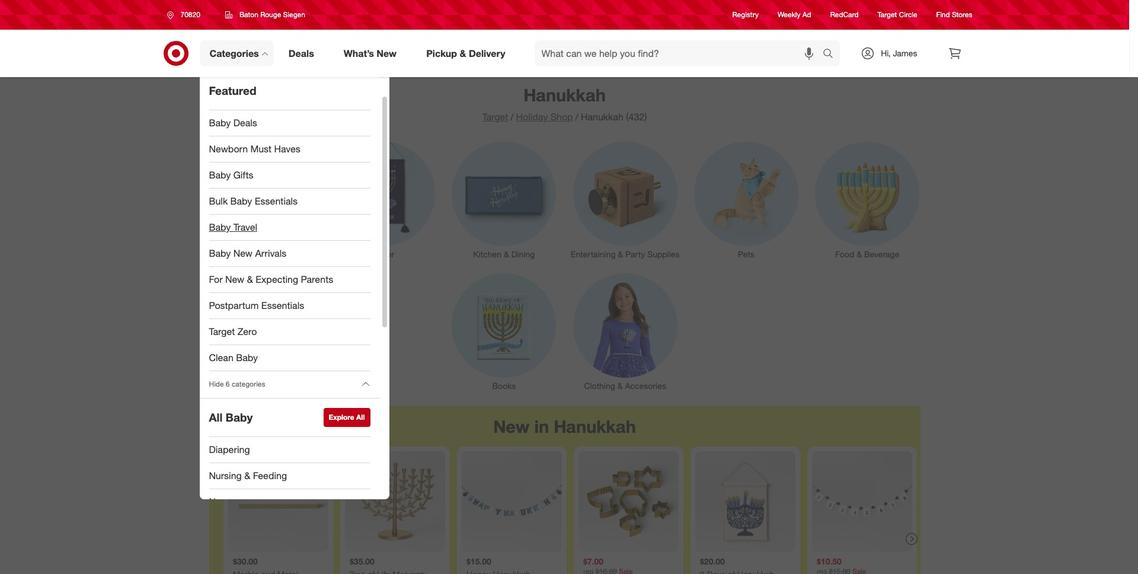 Task type: locate. For each thing, give the bounding box(es) containing it.
find stores
[[937, 10, 973, 19]]

1 vertical spatial target
[[482, 111, 508, 123]]

diapering
[[209, 444, 250, 456]]

zero
[[238, 326, 257, 338]]

marble and metal menorah holder gold - threshold™ image
[[228, 452, 328, 552]]

& for clothing & accesories
[[618, 381, 623, 391]]

weekly ad link
[[778, 10, 812, 20]]

2 vertical spatial target
[[209, 326, 235, 338]]

new inside 'link'
[[225, 273, 244, 285]]

must
[[251, 143, 272, 155]]

hanukkah up shop at top
[[524, 84, 606, 106]]

1 horizontal spatial deals
[[289, 47, 314, 59]]

shop
[[551, 111, 573, 123]]

clothing & accesories
[[584, 381, 667, 391]]

baby right the bulk
[[230, 195, 252, 207]]

0 horizontal spatial deals
[[233, 117, 257, 129]]

$10.50 link
[[812, 452, 912, 574]]

siegen
[[283, 10, 305, 19]]

new right what's in the top left of the page
[[377, 47, 397, 59]]

deals down siegen
[[289, 47, 314, 59]]

bulk baby essentials
[[209, 195, 298, 207]]

beverage
[[865, 249, 900, 259]]

0 horizontal spatial /
[[511, 111, 514, 123]]

$7.00 link
[[579, 452, 679, 574]]

/ right shop at top
[[576, 111, 579, 123]]

baby up newborn
[[209, 117, 231, 129]]

newborn must haves link
[[200, 136, 380, 163]]

gifts
[[233, 169, 254, 181]]

$20.00 link
[[695, 452, 796, 574]]

1 / from the left
[[511, 111, 514, 123]]

target
[[878, 10, 898, 19], [482, 111, 508, 123], [209, 326, 235, 338]]

& right 'food'
[[857, 249, 862, 259]]

target for target circle
[[878, 10, 898, 19]]

for new & expecting parents link
[[200, 267, 380, 293]]

entertaining
[[571, 249, 616, 259]]

& right the clothing
[[618, 381, 623, 391]]

70820 button
[[159, 4, 213, 26]]

baby up for
[[209, 247, 231, 259]]

redcard link
[[831, 10, 859, 20]]

target left circle
[[878, 10, 898, 19]]

baton rouge siegen button
[[218, 4, 313, 26]]

postpartum essentials link
[[200, 293, 380, 319]]

holiday shop link
[[516, 111, 573, 123]]

in
[[535, 416, 549, 437]]

all down hide
[[209, 411, 223, 424]]

new inside carousel region
[[494, 416, 530, 437]]

arrivals
[[255, 247, 287, 259]]

baby left gifts at the left of the page
[[209, 169, 231, 181]]

essentials down for new & expecting parents 'link'
[[261, 300, 304, 311]]

new
[[377, 47, 397, 59], [233, 247, 253, 259], [225, 273, 244, 285], [494, 416, 530, 437]]

delivery
[[469, 47, 506, 59]]

2 horizontal spatial target
[[878, 10, 898, 19]]

2 vertical spatial hanukkah
[[554, 416, 636, 437]]

baby inside clean baby link
[[236, 352, 258, 364]]

nursery
[[209, 496, 242, 508]]

baby right clean
[[236, 352, 258, 364]]

explore
[[329, 413, 355, 422]]

haves
[[274, 143, 301, 155]]

explore all
[[329, 413, 365, 422]]

for
[[209, 273, 223, 285]]

target left holiday
[[482, 111, 508, 123]]

0 vertical spatial hanukkah
[[524, 84, 606, 106]]

redcard
[[831, 10, 859, 19]]

& left candles
[[263, 249, 268, 259]]

$15.00 link
[[462, 452, 562, 574]]

categories
[[232, 380, 265, 389]]

& right "pickup" on the top of page
[[460, 47, 466, 59]]

hi, james
[[882, 48, 918, 58]]

new down travel at left top
[[233, 247, 253, 259]]

nursing & feeding link
[[200, 463, 380, 489]]

1 vertical spatial deals
[[233, 117, 257, 129]]

menorahs & candles link
[[201, 139, 323, 260]]

entertaining & party supplies
[[571, 249, 680, 259]]

nursery link
[[200, 489, 380, 515]]

entertaining & party supplies link
[[565, 139, 686, 260]]

menorahs & candles
[[223, 249, 301, 259]]

baby left travel at left top
[[209, 221, 231, 233]]

all right explore
[[357, 413, 365, 422]]

stores
[[953, 10, 973, 19]]

1 horizontal spatial target
[[482, 111, 508, 123]]

0 horizontal spatial target
[[209, 326, 235, 338]]

essentials down baby gifts link
[[255, 195, 298, 207]]

target zero link
[[200, 319, 380, 345]]

& for entertaining & party supplies
[[618, 249, 623, 259]]

deals link
[[279, 40, 329, 66]]

hanukkah left the (432)
[[581, 111, 624, 123]]

deals up newborn must haves
[[233, 117, 257, 129]]

&
[[460, 47, 466, 59], [263, 249, 268, 259], [504, 249, 509, 259], [618, 249, 623, 259], [857, 249, 862, 259], [247, 273, 253, 285], [618, 381, 623, 391], [244, 470, 250, 482]]

new in hanukkah
[[494, 416, 636, 437]]

search button
[[818, 40, 847, 69]]

kitchen & dining
[[474, 249, 535, 259]]

& left party
[[618, 249, 623, 259]]

weekly
[[778, 10, 801, 19]]

1 vertical spatial hanukkah
[[581, 111, 624, 123]]

food & beverage link
[[807, 139, 929, 260]]

& for kitchen & dining
[[504, 249, 509, 259]]

essentials
[[255, 195, 298, 207], [261, 300, 304, 311]]

& for menorahs & candles
[[263, 249, 268, 259]]

baby inside bulk baby essentials link
[[230, 195, 252, 207]]

& right nursing
[[244, 470, 250, 482]]

postpartum essentials
[[209, 300, 304, 311]]

target left zero
[[209, 326, 235, 338]]

explore all link
[[324, 408, 370, 427]]

2 / from the left
[[576, 111, 579, 123]]

& left dining
[[504, 249, 509, 259]]

0 vertical spatial target
[[878, 10, 898, 19]]

new left in
[[494, 416, 530, 437]]

pickup
[[427, 47, 457, 59]]

$30.00
[[233, 557, 258, 567]]

diapering link
[[200, 437, 380, 463]]

james
[[893, 48, 918, 58]]

What can we help you find? suggestions appear below search field
[[535, 40, 826, 66]]

$35.00 link
[[345, 452, 445, 574]]

hanukkah down the clothing
[[554, 416, 636, 437]]

pets
[[738, 249, 755, 259]]

8 days of hanukkah interactive wall hanging - threshold™ image
[[695, 452, 796, 552]]

clean baby
[[209, 352, 258, 364]]

new right for
[[225, 273, 244, 285]]

baby
[[209, 117, 231, 129], [209, 169, 231, 181], [230, 195, 252, 207], [209, 221, 231, 233], [209, 247, 231, 259], [236, 352, 258, 364], [226, 411, 253, 424]]

1 horizontal spatial /
[[576, 111, 579, 123]]

70820
[[181, 10, 200, 19]]

/ right target link
[[511, 111, 514, 123]]

baby new arrivals
[[209, 247, 287, 259]]

registry
[[733, 10, 759, 19]]

what's new link
[[334, 40, 412, 66]]

party
[[626, 249, 645, 259]]

deals inside "link"
[[233, 117, 257, 129]]

hide 6 categories
[[209, 380, 265, 389]]

6pc hanukkah cookie cutter set - threshold™ image
[[579, 452, 679, 552]]

& for food & beverage
[[857, 249, 862, 259]]

8 days of hanukkah garland - threshold™ image
[[812, 452, 912, 552]]

$35.00
[[350, 557, 374, 567]]

& for pickup & delivery
[[460, 47, 466, 59]]

baton
[[240, 10, 258, 19]]

supplies
[[648, 249, 680, 259]]

new for baby
[[233, 247, 253, 259]]



Task type: describe. For each thing, give the bounding box(es) containing it.
books
[[493, 381, 516, 391]]

clothing & accesories link
[[565, 271, 686, 392]]

$15.00
[[466, 557, 491, 567]]

1 vertical spatial essentials
[[261, 300, 304, 311]]

kitchen & dining link
[[444, 139, 565, 260]]

baby down hide 6 categories
[[226, 411, 253, 424]]

books link
[[444, 271, 565, 392]]

candles
[[270, 249, 301, 259]]

6
[[226, 380, 230, 389]]

find stores link
[[937, 10, 973, 20]]

registry link
[[733, 10, 759, 20]]

$10.50
[[817, 557, 842, 567]]

clothing
[[584, 381, 616, 391]]

target link
[[482, 111, 508, 123]]

what's
[[344, 47, 374, 59]]

accesories
[[625, 381, 667, 391]]

baby inside "baby travel" link
[[209, 221, 231, 233]]

weekly ad
[[778, 10, 812, 19]]

baby new arrivals link
[[200, 241, 380, 267]]

nursing
[[209, 470, 242, 482]]

new for for
[[225, 273, 244, 285]]

hanukkah target / holiday shop / hanukkah (432)
[[482, 84, 647, 123]]

holiday
[[516, 111, 548, 123]]

ad
[[803, 10, 812, 19]]

clean baby link
[[200, 345, 380, 371]]

baton rouge siegen
[[240, 10, 305, 19]]

pickup & delivery link
[[416, 40, 520, 66]]

bulk
[[209, 195, 228, 207]]

expecting
[[256, 273, 298, 285]]

& for nursing & feeding
[[244, 470, 250, 482]]

parents
[[301, 273, 333, 285]]

happy hanukkah garland - threshold™ image
[[462, 452, 562, 552]]

kitchen
[[474, 249, 502, 259]]

search
[[818, 48, 847, 60]]

carousel region
[[209, 406, 921, 574]]

menorahs
[[223, 249, 260, 259]]

target for target zero
[[209, 326, 235, 338]]

baby inside baby deals "link"
[[209, 117, 231, 129]]

baby inside baby new arrivals link
[[209, 247, 231, 259]]

categories
[[210, 47, 259, 59]]

what's new
[[344, 47, 397, 59]]

pets link
[[686, 139, 807, 260]]

0 vertical spatial essentials
[[255, 195, 298, 207]]

new for what's
[[377, 47, 397, 59]]

newborn
[[209, 143, 248, 155]]

$30.00 link
[[228, 452, 328, 574]]

hide
[[209, 380, 224, 389]]

feeding
[[253, 470, 287, 482]]

bulk baby essentials link
[[200, 189, 380, 215]]

$7.00
[[583, 557, 604, 567]]

0 horizontal spatial all
[[209, 411, 223, 424]]

target zero
[[209, 326, 257, 338]]

food & beverage
[[836, 249, 900, 259]]

rouge
[[260, 10, 281, 19]]

clean
[[209, 352, 234, 364]]

baby deals
[[209, 117, 257, 129]]

0 vertical spatial deals
[[289, 47, 314, 59]]

hanukkah inside carousel region
[[554, 416, 636, 437]]

all baby
[[209, 411, 253, 424]]

newborn must haves
[[209, 143, 301, 155]]

featured
[[209, 84, 257, 97]]

hide 6 categories button
[[200, 371, 380, 397]]

baby inside baby gifts link
[[209, 169, 231, 181]]

decor link
[[323, 139, 444, 260]]

food
[[836, 249, 855, 259]]

tree of life menorah gold - threshold™ image
[[345, 452, 445, 552]]

baby deals link
[[200, 110, 380, 136]]

baby gifts link
[[200, 163, 380, 189]]

find
[[937, 10, 951, 19]]

nursing & feeding
[[209, 470, 287, 482]]

1 horizontal spatial all
[[357, 413, 365, 422]]

pickup & delivery
[[427, 47, 506, 59]]

$20.00
[[700, 557, 725, 567]]

hi,
[[882, 48, 891, 58]]

& down baby new arrivals
[[247, 273, 253, 285]]

target inside hanukkah target / holiday shop / hanukkah (432)
[[482, 111, 508, 123]]



Task type: vqa. For each thing, say whether or not it's contained in the screenshot.
Delivery Not available
no



